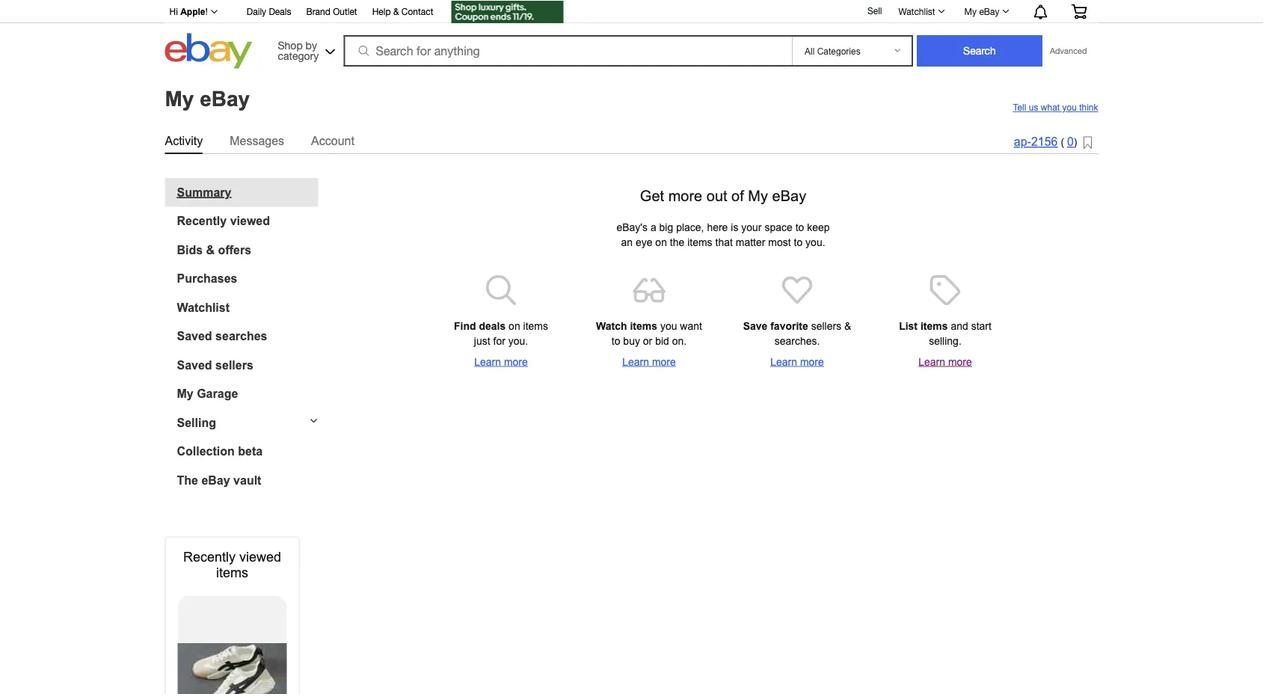 Task type: locate. For each thing, give the bounding box(es) containing it.
purchases
[[177, 272, 238, 285]]

0 vertical spatial watchlist
[[899, 6, 936, 16]]

2 vertical spatial to
[[612, 335, 621, 347]]

1 vertical spatial you
[[661, 320, 678, 332]]

(
[[1061, 137, 1065, 148]]

0 vertical spatial saved
[[177, 330, 212, 343]]

activity link
[[165, 131, 203, 150]]

1 vertical spatial saved
[[177, 358, 212, 372]]

purchases link
[[177, 272, 318, 286]]

items for watch items
[[630, 320, 658, 332]]

ebay's
[[617, 221, 648, 233]]

saved up 'saved sellers'
[[177, 330, 212, 343]]

learn more for selling.
[[919, 356, 973, 368]]

on down big at the right top
[[656, 236, 667, 248]]

watchlist link
[[891, 2, 952, 20], [177, 301, 318, 315]]

& for sellers
[[845, 320, 852, 332]]

you. down keep
[[806, 236, 826, 248]]

my inside account navigation
[[965, 6, 977, 16]]

watchlist down the purchases
[[177, 301, 230, 314]]

watchlist inside my ebay main content
[[177, 301, 230, 314]]

you right what
[[1063, 103, 1077, 113]]

more for on items just for you.
[[504, 356, 528, 368]]

watchlist inside account navigation
[[899, 6, 936, 16]]

0 horizontal spatial sellers
[[216, 358, 254, 372]]

items
[[688, 236, 713, 248], [523, 320, 548, 332], [630, 320, 658, 332], [921, 320, 948, 332], [216, 565, 248, 581]]

0 horizontal spatial on
[[509, 320, 521, 332]]

more for sellers & searches.
[[801, 356, 824, 368]]

saved sellers link
[[177, 358, 318, 372]]

2 saved from the top
[[177, 358, 212, 372]]

1 horizontal spatial sellers
[[812, 320, 842, 332]]

to
[[796, 221, 805, 233], [794, 236, 803, 248], [612, 335, 621, 347]]

apple
[[180, 7, 205, 17]]

& right 'bids'
[[206, 243, 215, 257]]

1 vertical spatial you.
[[509, 335, 528, 347]]

saved sellers
[[177, 358, 254, 372]]

watch
[[596, 320, 627, 332]]

selling
[[177, 416, 216, 430]]

2 horizontal spatial &
[[845, 320, 852, 332]]

4 learn more from the left
[[919, 356, 973, 368]]

0 horizontal spatial &
[[206, 243, 215, 257]]

tell us what you think link
[[1013, 103, 1099, 113]]

learn more down 'selling.'
[[919, 356, 973, 368]]

watchlist link right sell
[[891, 2, 952, 20]]

1 vertical spatial watchlist link
[[177, 301, 318, 315]]

big
[[660, 221, 674, 233]]

2 vertical spatial &
[[845, 320, 852, 332]]

learn more down or
[[623, 356, 676, 368]]

1 horizontal spatial watchlist link
[[891, 2, 952, 20]]

learn for just
[[475, 356, 501, 368]]

learn down 'selling.'
[[919, 356, 946, 368]]

watchlist right sell
[[899, 6, 936, 16]]

viewed for recently viewed
[[230, 214, 270, 228]]

more down 'selling.'
[[949, 356, 973, 368]]

items inside the on items just for you.
[[523, 320, 548, 332]]

learn more down for
[[475, 356, 528, 368]]

my ebay
[[965, 6, 1000, 16], [165, 87, 250, 111]]

watchlist
[[899, 6, 936, 16], [177, 301, 230, 314]]

& inside sellers & searches.
[[845, 320, 852, 332]]

& right favorite
[[845, 320, 852, 332]]

learn for searches.
[[771, 356, 798, 368]]

most
[[769, 236, 791, 248]]

on.
[[672, 335, 687, 347]]

1 horizontal spatial watchlist
[[899, 6, 936, 16]]

0 vertical spatial you.
[[806, 236, 826, 248]]

on right deals
[[509, 320, 521, 332]]

&
[[393, 6, 399, 17], [206, 243, 215, 257], [845, 320, 852, 332]]

tell us what you think
[[1013, 103, 1099, 113]]

learn more link down "searches." on the top of the page
[[742, 355, 854, 370]]

0 vertical spatial recently
[[177, 214, 227, 228]]

shop by category button
[[271, 33, 339, 65]]

buy
[[624, 335, 640, 347]]

1 vertical spatial to
[[794, 236, 803, 248]]

None submit
[[917, 35, 1043, 67]]

my ebay main content
[[6, 73, 1258, 694]]

save favorite
[[743, 320, 809, 332]]

2 learn more link from the left
[[593, 355, 706, 370]]

you. inside the on items just for you.
[[509, 335, 528, 347]]

1 learn more from the left
[[475, 356, 528, 368]]

or
[[643, 335, 653, 347]]

2 learn more from the left
[[623, 356, 676, 368]]

1 horizontal spatial you
[[1063, 103, 1077, 113]]

0 vertical spatial watchlist link
[[891, 2, 952, 20]]

3 learn more link from the left
[[742, 355, 854, 370]]

more down "searches." on the top of the page
[[801, 356, 824, 368]]

learn
[[475, 356, 501, 368], [623, 356, 650, 368], [771, 356, 798, 368], [919, 356, 946, 368]]

0 horizontal spatial you.
[[509, 335, 528, 347]]

1 vertical spatial viewed
[[239, 550, 281, 565]]

1 horizontal spatial you.
[[806, 236, 826, 248]]

1 horizontal spatial &
[[393, 6, 399, 17]]

learn more
[[475, 356, 528, 368], [623, 356, 676, 368], [771, 356, 824, 368], [919, 356, 973, 368]]

0 vertical spatial viewed
[[230, 214, 270, 228]]

0 vertical spatial on
[[656, 236, 667, 248]]

contact
[[402, 6, 434, 17]]

of
[[732, 188, 744, 204]]

more for you want to buy or bid on.
[[652, 356, 676, 368]]

deals
[[269, 6, 291, 17]]

learn more link down or
[[593, 355, 706, 370]]

you. right for
[[509, 335, 528, 347]]

0 horizontal spatial my ebay
[[165, 87, 250, 111]]

more down bid
[[652, 356, 676, 368]]

1 saved from the top
[[177, 330, 212, 343]]

1 vertical spatial &
[[206, 243, 215, 257]]

learn more link down 'selling.'
[[890, 355, 1002, 370]]

messages
[[230, 134, 284, 147]]

& inside account navigation
[[393, 6, 399, 17]]

4 learn from the left
[[919, 356, 946, 368]]

items for on items just for you.
[[523, 320, 548, 332]]

0 vertical spatial you
[[1063, 103, 1077, 113]]

hi
[[169, 7, 178, 17]]

learn more link for searches.
[[742, 355, 854, 370]]

recently inside "link"
[[177, 214, 227, 228]]

more up place, at right
[[669, 188, 703, 204]]

3 learn from the left
[[771, 356, 798, 368]]

just
[[474, 335, 491, 347]]

learn more link down for
[[445, 355, 557, 370]]

think
[[1080, 103, 1099, 113]]

& right help
[[393, 6, 399, 17]]

sellers down searches
[[216, 358, 254, 372]]

get
[[640, 188, 665, 204]]

1 learn more link from the left
[[445, 355, 557, 370]]

saved searches
[[177, 330, 267, 343]]

learn more link for selling.
[[890, 355, 1002, 370]]

1 learn from the left
[[475, 356, 501, 368]]

selling button
[[165, 416, 318, 430]]

is
[[731, 221, 739, 233]]

deals
[[479, 320, 506, 332]]

an
[[621, 236, 633, 248]]

learn down just
[[475, 356, 501, 368]]

keep
[[808, 221, 830, 233]]

viewed
[[230, 214, 270, 228], [239, 550, 281, 565]]

1 vertical spatial my ebay
[[165, 87, 250, 111]]

you up bid
[[661, 320, 678, 332]]

0 horizontal spatial watchlist link
[[177, 301, 318, 315]]

recently inside recently viewed items
[[183, 550, 236, 565]]

shop by category
[[278, 39, 319, 62]]

for
[[493, 335, 506, 347]]

brand
[[306, 6, 331, 17]]

4 learn more link from the left
[[890, 355, 1002, 370]]

watchlist link down purchases link
[[177, 301, 318, 315]]

& for bids
[[206, 243, 215, 257]]

sellers up "searches." on the top of the page
[[812, 320, 842, 332]]

0 vertical spatial my ebay
[[965, 6, 1000, 16]]

summary
[[177, 186, 232, 199]]

1 vertical spatial watchlist
[[177, 301, 230, 314]]

my ebay inside main content
[[165, 87, 250, 111]]

3 learn more from the left
[[771, 356, 824, 368]]

items inside the ebay's a big place, here is your space to keep an eye on the items that matter most to you.
[[688, 236, 713, 248]]

saved up my garage
[[177, 358, 212, 372]]

saved
[[177, 330, 212, 343], [177, 358, 212, 372]]

more down for
[[504, 356, 528, 368]]

account navigation
[[161, 0, 1099, 25]]

learn more for to
[[623, 356, 676, 368]]

viewed inside "link"
[[230, 214, 270, 228]]

to left keep
[[796, 221, 805, 233]]

viewed for recently viewed items
[[239, 550, 281, 565]]

help & contact link
[[372, 4, 434, 21]]

saved searches link
[[177, 330, 318, 343]]

viewed inside recently viewed items
[[239, 550, 281, 565]]

1 vertical spatial on
[[509, 320, 521, 332]]

ap-2156 ( 0 )
[[1014, 135, 1078, 149]]

0 horizontal spatial you
[[661, 320, 678, 332]]

you
[[1063, 103, 1077, 113], [661, 320, 678, 332]]

0 horizontal spatial watchlist
[[177, 301, 230, 314]]

1 horizontal spatial my ebay
[[965, 6, 1000, 16]]

watchlist link inside account navigation
[[891, 2, 952, 20]]

list items
[[900, 320, 948, 332]]

more
[[669, 188, 703, 204], [504, 356, 528, 368], [652, 356, 676, 368], [801, 356, 824, 368], [949, 356, 973, 368]]

1 horizontal spatial on
[[656, 236, 667, 248]]

my
[[965, 6, 977, 16], [165, 87, 194, 111], [749, 188, 768, 204], [177, 387, 194, 401]]

to down watch
[[612, 335, 621, 347]]

help
[[372, 6, 391, 17]]

sellers inside sellers & searches.
[[812, 320, 842, 332]]

watch items
[[596, 320, 658, 332]]

1 vertical spatial sellers
[[216, 358, 254, 372]]

place,
[[677, 221, 704, 233]]

2 learn from the left
[[623, 356, 650, 368]]

learn for to
[[623, 356, 650, 368]]

0 vertical spatial &
[[393, 6, 399, 17]]

0 vertical spatial sellers
[[812, 320, 842, 332]]

to right most
[[794, 236, 803, 248]]

learn more link for to
[[593, 355, 706, 370]]

1 vertical spatial recently
[[183, 550, 236, 565]]

learn down "searches." on the top of the page
[[771, 356, 798, 368]]

Search for anything text field
[[346, 37, 789, 65]]

items for list items
[[921, 320, 948, 332]]

learn down buy
[[623, 356, 650, 368]]

list
[[900, 320, 918, 332]]

learn more down "searches." on the top of the page
[[771, 356, 824, 368]]

sellers & searches.
[[775, 320, 852, 347]]



Task type: describe. For each thing, give the bounding box(es) containing it.
to inside 'you want to buy or bid on.'
[[612, 335, 621, 347]]

help & contact
[[372, 6, 434, 17]]

my inside "link"
[[177, 387, 194, 401]]

items inside recently viewed items
[[216, 565, 248, 581]]

0
[[1068, 135, 1074, 149]]

learn for selling.
[[919, 356, 946, 368]]

category
[[278, 49, 319, 62]]

recently viewed items
[[183, 550, 281, 581]]

get the coupon image
[[452, 1, 564, 23]]

on items just for you.
[[474, 320, 548, 347]]

!
[[205, 7, 208, 17]]

watchlist for the watchlist link in my ebay main content
[[177, 301, 230, 314]]

saved for saved sellers
[[177, 358, 212, 372]]

offers
[[218, 243, 251, 257]]

here
[[707, 221, 728, 233]]

my ebay inside account navigation
[[965, 6, 1000, 16]]

favorite
[[771, 320, 809, 332]]

my garage
[[177, 387, 238, 401]]

0 link
[[1068, 135, 1074, 149]]

)
[[1074, 137, 1078, 148]]

daily deals link
[[247, 4, 291, 21]]

us
[[1029, 103, 1039, 113]]

what
[[1041, 103, 1060, 113]]

you. inside the ebay's a big place, here is your space to keep an eye on the items that matter most to you.
[[806, 236, 826, 248]]

learn more link for just
[[445, 355, 557, 370]]

ebay inside account navigation
[[980, 6, 1000, 16]]

0 vertical spatial to
[[796, 221, 805, 233]]

hi apple !
[[169, 7, 208, 17]]

your shopping cart image
[[1071, 4, 1088, 19]]

garage
[[197, 387, 238, 401]]

selling.
[[930, 335, 962, 347]]

bids & offers
[[177, 243, 251, 257]]

saved for saved searches
[[177, 330, 212, 343]]

watchlist for the watchlist link inside the account navigation
[[899, 6, 936, 16]]

matter
[[736, 236, 766, 248]]

brand outlet link
[[306, 4, 357, 21]]

daily
[[247, 6, 266, 17]]

brand outlet
[[306, 6, 357, 17]]

messages link
[[230, 131, 284, 150]]

collection beta
[[177, 445, 263, 458]]

none submit inside shop by category banner
[[917, 35, 1043, 67]]

on inside the on items just for you.
[[509, 320, 521, 332]]

searches.
[[775, 335, 820, 347]]

activity
[[165, 134, 203, 147]]

sell link
[[861, 5, 889, 16]]

bids
[[177, 243, 203, 257]]

ap-2156 link
[[1014, 135, 1058, 149]]

advanced link
[[1043, 36, 1095, 66]]

the ebay vault link
[[177, 474, 318, 488]]

my ebay link
[[957, 2, 1017, 20]]

shop by category banner
[[161, 0, 1099, 73]]

recently for recently viewed
[[177, 214, 227, 228]]

find
[[454, 320, 476, 332]]

the ebay vault
[[177, 474, 261, 487]]

find deals
[[454, 320, 506, 332]]

advanced
[[1051, 46, 1088, 56]]

sell
[[868, 5, 883, 16]]

bids & offers link
[[177, 243, 318, 257]]

make this page your my ebay homepage image
[[1084, 136, 1093, 150]]

shop
[[278, 39, 303, 51]]

daily deals
[[247, 6, 291, 17]]

more for and start selling.
[[949, 356, 973, 368]]

eye
[[636, 236, 653, 248]]

your
[[742, 221, 762, 233]]

ap-
[[1014, 135, 1032, 149]]

collection beta link
[[177, 445, 318, 459]]

collection
[[177, 445, 235, 458]]

you want to buy or bid on.
[[612, 320, 703, 347]]

get more out of my ebay
[[640, 188, 807, 204]]

you inside 'you want to buy or bid on.'
[[661, 320, 678, 332]]

recently viewed
[[177, 214, 270, 228]]

account link
[[311, 131, 355, 150]]

want
[[680, 320, 703, 332]]

searches
[[216, 330, 267, 343]]

learn more for just
[[475, 356, 528, 368]]

that
[[716, 236, 733, 248]]

beta
[[238, 445, 263, 458]]

recently for recently viewed items
[[183, 550, 236, 565]]

you inside 'tell us what you think' link
[[1063, 103, 1077, 113]]

and start selling.
[[930, 320, 992, 347]]

learn more for searches.
[[771, 356, 824, 368]]

bid
[[656, 335, 670, 347]]

2156
[[1032, 135, 1058, 149]]

recently viewed link
[[177, 214, 318, 228]]

space
[[765, 221, 793, 233]]

my garage link
[[177, 387, 318, 401]]

on inside the ebay's a big place, here is your space to keep an eye on the items that matter most to you.
[[656, 236, 667, 248]]

account
[[311, 134, 355, 147]]

the
[[177, 474, 198, 487]]

& for help
[[393, 6, 399, 17]]

start
[[972, 320, 992, 332]]

tell
[[1013, 103, 1027, 113]]

vault
[[234, 474, 261, 487]]

sellers inside 'saved sellers' link
[[216, 358, 254, 372]]

watchlist link inside my ebay main content
[[177, 301, 318, 315]]

ebay's a big place, here is your space to keep an eye on the items that matter most to you.
[[617, 221, 830, 248]]

by
[[306, 39, 317, 51]]



Task type: vqa. For each thing, say whether or not it's contained in the screenshot.


